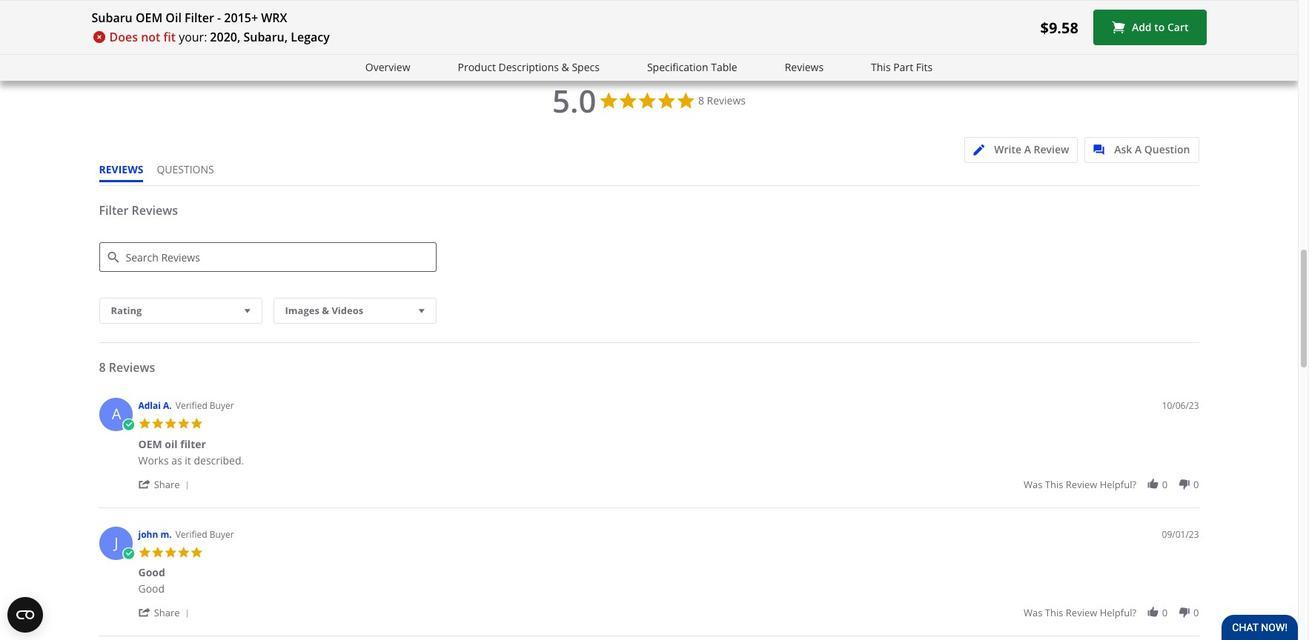 Task type: describe. For each thing, give the bounding box(es) containing it.
filter reviews
[[99, 202, 178, 219]]

vote down review by john m. on  1 sep 2023 image
[[1178, 606, 1191, 619]]

share image for a
[[138, 478, 151, 490]]

write a review
[[994, 142, 1069, 157]]

adlai a. verified buyer
[[138, 400, 234, 412]]

1 1 total reviews element from the left
[[416, 0, 534, 8]]

1 7 total reviews element from the left
[[132, 0, 250, 8]]

1 empty star image from the left
[[1159, 0, 1170, 8]]

0 right vote down review by john m. on  1 sep 2023 "icon" at the bottom right
[[1193, 606, 1199, 620]]

group for j
[[1024, 606, 1199, 620]]

1 vertical spatial 8
[[99, 360, 106, 376]]

seperator image
[[183, 481, 191, 490]]

buyer for a
[[210, 400, 234, 412]]

2 7 total reviews element from the left
[[274, 0, 392, 8]]

does
[[109, 29, 138, 45]]

product descriptions & specs
[[458, 60, 600, 74]]

Search Reviews search field
[[99, 243, 436, 272]]

magnifying glass image
[[108, 252, 119, 263]]

share button for j
[[138, 606, 194, 620]]

2 2 total reviews element from the left
[[1126, 0, 1245, 8]]

to
[[1154, 20, 1165, 34]]

a.
[[163, 400, 172, 412]]

share for a
[[154, 478, 180, 491]]

oem inside oem oil filter works as it described.
[[138, 437, 162, 451]]

write
[[994, 142, 1021, 157]]

-
[[217, 10, 221, 26]]

share button for a
[[138, 477, 194, 491]]

specs
[[572, 60, 600, 74]]

this
[[871, 60, 891, 74]]

down triangle image for images & videos
[[415, 303, 428, 318]]

ask a question
[[1114, 142, 1190, 157]]

2 1 total reviews element from the left
[[700, 0, 818, 8]]

a for write
[[1024, 142, 1031, 157]]

1 good from the top
[[138, 566, 165, 580]]

review for a
[[1066, 478, 1097, 491]]

questions
[[157, 162, 214, 177]]

oil
[[166, 10, 181, 26]]

reviews
[[99, 162, 143, 177]]

Rating Filter field
[[99, 298, 262, 324]]

was this review helpful? for j
[[1024, 606, 1136, 620]]

it
[[185, 453, 191, 467]]

0 right the vote down review by adlai a. on  6 oct 2023 icon
[[1193, 478, 1199, 491]]

0 horizontal spatial 8 reviews
[[99, 360, 155, 376]]

0 right vote up review by adlai a. on  6 oct 2023 icon
[[1162, 478, 1168, 491]]

1 horizontal spatial &
[[562, 60, 569, 74]]

0 vertical spatial oem
[[136, 10, 162, 26]]

overview link
[[365, 59, 410, 76]]

review for j
[[1066, 606, 1097, 620]]

2 empty star image from the left
[[1170, 0, 1182, 8]]

ask a question button
[[1084, 137, 1199, 163]]

seperator image
[[183, 609, 191, 618]]

& inside field
[[322, 304, 329, 317]]

5.0 star rating element
[[552, 79, 596, 122]]

oil
[[165, 437, 178, 451]]

question
[[1144, 142, 1190, 157]]

wrx
[[261, 10, 287, 26]]

overview
[[365, 60, 410, 74]]

subaru
[[92, 10, 133, 26]]

Images & Videos Filter field
[[273, 298, 436, 324]]

this for j
[[1045, 606, 1063, 620]]

by
[[1166, 51, 1178, 65]]

adlai
[[138, 400, 161, 412]]

1 2 total reviews element from the left
[[984, 0, 1102, 8]]

powered
[[1121, 51, 1163, 65]]

2020,
[[210, 29, 240, 45]]

buyer for j
[[210, 528, 234, 541]]

verified for a
[[175, 400, 207, 412]]

product descriptions & specs link
[[458, 59, 600, 76]]

this for a
[[1045, 478, 1063, 491]]

a inside tab panel
[[112, 404, 121, 424]]

descriptions
[[499, 60, 559, 74]]

share for j
[[154, 606, 180, 620]]

$9.58
[[1040, 17, 1078, 37]]



Task type: vqa. For each thing, say whether or not it's contained in the screenshot.
J
yes



Task type: locate. For each thing, give the bounding box(es) containing it.
product
[[458, 60, 496, 74]]

a
[[1024, 142, 1031, 157], [1135, 142, 1142, 157], [112, 404, 121, 424]]

j
[[114, 533, 118, 553]]

1 vertical spatial group
[[1024, 606, 1199, 620]]

helpful? left vote up review by adlai a. on  6 oct 2023 icon
[[1100, 478, 1136, 491]]

8 reviews up adlai
[[99, 360, 155, 376]]

down triangle image right the videos
[[415, 303, 428, 318]]

2 total reviews element up $9.58
[[984, 0, 1102, 8]]

1 vertical spatial was this review helpful?
[[1024, 606, 1136, 620]]

tab list containing reviews
[[99, 162, 227, 185]]

0 vertical spatial group
[[1024, 478, 1199, 491]]

0 horizontal spatial 7 total reviews element
[[132, 0, 250, 8]]

empty star image up cart
[[1170, 0, 1182, 8]]

share button
[[138, 477, 194, 491], [138, 606, 194, 620]]

images
[[285, 304, 319, 317]]

0 horizontal spatial a
[[112, 404, 121, 424]]

0 vertical spatial 8 reviews
[[698, 94, 746, 108]]

&
[[562, 60, 569, 74], [322, 304, 329, 317]]

ask
[[1114, 142, 1132, 157]]

1 vertical spatial review
[[1066, 606, 1097, 620]]

0 vertical spatial was this review helpful?
[[1024, 478, 1136, 491]]

1 total reviews element up product
[[416, 0, 534, 8]]

oem up works
[[138, 437, 162, 451]]

rating element
[[99, 298, 262, 324]]

was this review helpful? left vote up review by adlai a. on  6 oct 2023 icon
[[1024, 478, 1136, 491]]

dialog image
[[1093, 145, 1112, 156]]

1 vertical spatial helpful?
[[1100, 606, 1136, 620]]

oem oil filter heading
[[138, 437, 206, 454]]

does not fit your: 2020, subaru, legacy
[[109, 29, 330, 45]]

was this review helpful? left vote up review by john m. on  1 sep 2023 icon
[[1024, 606, 1136, 620]]

verified buyer heading for j
[[175, 528, 234, 541]]

helpful? left vote up review by john m. on  1 sep 2023 icon
[[1100, 606, 1136, 620]]

filter reviews heading
[[99, 202, 1199, 231]]

1 horizontal spatial 8
[[698, 94, 704, 108]]

oem
[[136, 10, 162, 26], [138, 437, 162, 451]]

7 total reviews element up legacy
[[274, 0, 392, 8]]

0 vertical spatial helpful?
[[1100, 478, 1136, 491]]

share
[[154, 478, 180, 491], [154, 606, 180, 620]]

1 verified buyer heading from the top
[[175, 400, 234, 412]]

2 share image from the top
[[138, 606, 151, 619]]

verified buyer heading right m.
[[175, 528, 234, 541]]

videos
[[332, 304, 363, 317]]

2015+
[[224, 10, 258, 26]]

1 vertical spatial filter
[[99, 202, 129, 219]]

2 buyer from the top
[[210, 528, 234, 541]]

filter
[[185, 10, 214, 26], [99, 202, 129, 219]]

2 share from the top
[[154, 606, 180, 620]]

1 horizontal spatial 1 total reviews element
[[700, 0, 818, 8]]

specification table link
[[647, 59, 737, 76]]

1 verified from the top
[[175, 400, 207, 412]]

2 review from the top
[[1066, 606, 1097, 620]]

11 total reviews element
[[558, 0, 676, 8]]

table
[[711, 60, 737, 74]]

0 vertical spatial 8
[[698, 94, 704, 108]]

1 vertical spatial share image
[[138, 606, 151, 619]]

7 total reviews element up subaru oem oil filter - 2015+ wrx
[[132, 0, 250, 8]]

vote down review by adlai a. on  6 oct 2023 image
[[1178, 478, 1191, 490]]

reviews inside heading
[[132, 202, 178, 219]]

images & videos element
[[273, 298, 436, 324]]

share button down good good
[[138, 606, 194, 620]]

review left vote up review by john m. on  1 sep 2023 icon
[[1066, 606, 1097, 620]]

1 vertical spatial circle checkmark image
[[122, 548, 135, 560]]

0 vertical spatial circle checkmark image
[[122, 419, 135, 432]]

2 total reviews element
[[984, 0, 1102, 8], [1126, 0, 1245, 8]]

1 down triangle image from the left
[[241, 303, 254, 318]]

cart
[[1167, 20, 1189, 34]]

review date 09/01/23 element
[[1162, 528, 1199, 541]]

works
[[138, 453, 169, 467]]

0 vertical spatial this
[[1045, 478, 1063, 491]]

0 horizontal spatial 2 total reviews element
[[984, 0, 1102, 8]]

circle checkmark image for a
[[122, 419, 135, 432]]

subaru oem oil filter - 2015+ wrx
[[92, 10, 287, 26]]

0 vertical spatial share image
[[138, 478, 151, 490]]

write a review button
[[964, 137, 1078, 163]]

star image
[[132, 0, 143, 8], [154, 0, 165, 8], [165, 0, 176, 8], [176, 0, 187, 8], [307, 0, 318, 8], [416, 0, 427, 8], [449, 0, 460, 8], [591, 0, 602, 8], [842, 0, 853, 8], [853, 0, 864, 8], [875, 0, 886, 8], [984, 0, 995, 8], [138, 417, 151, 430], [177, 417, 190, 430], [138, 546, 151, 559], [151, 546, 164, 559], [177, 546, 190, 559], [190, 546, 203, 559]]

1 buyer from the top
[[210, 400, 234, 412]]

0 vertical spatial buyer
[[210, 400, 234, 412]]

1 total reviews element up "table"
[[700, 0, 818, 8]]

verified buyer heading for a
[[175, 400, 234, 412]]

1 was this review helpful? from the top
[[1024, 478, 1136, 491]]

part
[[893, 60, 913, 74]]

group for a
[[1024, 478, 1199, 491]]

helpful? for j
[[1100, 606, 1136, 620]]

circle checkmark image
[[122, 419, 135, 432], [122, 548, 135, 560]]

1 vertical spatial good
[[138, 582, 165, 596]]

fits
[[916, 60, 933, 74]]

reviews
[[785, 60, 824, 74], [707, 94, 746, 108], [132, 202, 178, 219], [109, 360, 155, 376]]

1 horizontal spatial 2 total reviews element
[[1126, 0, 1245, 8]]

0 vertical spatial verified
[[175, 400, 207, 412]]

1 share from the top
[[154, 478, 180, 491]]

filter down reviews
[[99, 202, 129, 219]]

group
[[1024, 478, 1199, 491], [1024, 606, 1199, 620]]

2 this from the top
[[1045, 606, 1063, 620]]

1 share button from the top
[[138, 477, 194, 491]]

specification
[[647, 60, 708, 74]]

add to cart button
[[1093, 10, 1206, 45]]

1 vertical spatial was
[[1024, 606, 1043, 620]]

1 vertical spatial share
[[154, 606, 180, 620]]

1 horizontal spatial a
[[1024, 142, 1031, 157]]

images & videos
[[285, 304, 363, 317]]

2 good from the top
[[138, 582, 165, 596]]

verified right m.
[[175, 528, 207, 541]]

good heading
[[138, 566, 165, 583]]

share left seperator icon
[[154, 478, 180, 491]]

as
[[171, 453, 182, 467]]

john
[[138, 528, 158, 541]]

2 was from the top
[[1024, 606, 1043, 620]]

good inside good good
[[138, 582, 165, 596]]

a right write
[[1024, 142, 1031, 157]]

subaru,
[[243, 29, 288, 45]]

1 horizontal spatial 8 reviews
[[698, 94, 746, 108]]

2 down triangle image from the left
[[415, 303, 428, 318]]

2 horizontal spatial a
[[1135, 142, 1142, 157]]

8 reviews
[[698, 94, 746, 108], [99, 360, 155, 376]]

2 helpful? from the top
[[1100, 606, 1136, 620]]

& left 'specs'
[[562, 60, 569, 74]]

0 vertical spatial filter
[[185, 10, 214, 26]]

your:
[[179, 29, 207, 45]]

circle checkmark image for j
[[122, 548, 135, 560]]

1 circle checkmark image from the top
[[122, 419, 135, 432]]

buyer
[[210, 400, 234, 412], [210, 528, 234, 541]]

0 vertical spatial share
[[154, 478, 180, 491]]

1 vertical spatial oem
[[138, 437, 162, 451]]

0
[[1162, 478, 1168, 491], [1193, 478, 1199, 491], [1162, 606, 1168, 620], [1193, 606, 1199, 620]]

open widget image
[[7, 597, 43, 633]]

review left vote up review by adlai a. on  6 oct 2023 icon
[[1066, 478, 1097, 491]]

1 vertical spatial &
[[322, 304, 329, 317]]

down triangle image left images
[[241, 303, 254, 318]]

down triangle image
[[241, 303, 254, 318], [415, 303, 428, 318]]

star image
[[143, 0, 154, 8], [274, 0, 285, 8], [285, 0, 296, 8], [296, 0, 307, 8], [318, 0, 329, 8], [427, 0, 438, 8], [438, 0, 449, 8], [460, 0, 471, 8], [558, 0, 569, 8], [569, 0, 580, 8], [580, 0, 591, 8], [700, 0, 711, 8], [711, 0, 722, 8], [722, 0, 733, 8], [733, 0, 744, 8], [744, 0, 755, 8], [864, 0, 875, 8], [886, 0, 897, 8], [995, 0, 1006, 8], [1006, 0, 1017, 8], [1017, 0, 1028, 8], [1028, 0, 1039, 8], [1126, 0, 1137, 8], [1137, 0, 1148, 8], [1148, 0, 1159, 8], [151, 417, 164, 430], [164, 417, 177, 430], [190, 417, 203, 430], [164, 546, 177, 559]]

tab panel
[[92, 391, 1206, 640]]

was for a
[[1024, 478, 1043, 491]]

vote up review by john m. on  1 sep 2023 image
[[1146, 606, 1159, 619]]

1 helpful? from the top
[[1100, 478, 1136, 491]]

1 review from the top
[[1066, 478, 1097, 491]]

good good
[[138, 566, 165, 596]]

2 verified from the top
[[175, 528, 207, 541]]

empty star image up add to cart at right top
[[1159, 0, 1170, 8]]

10/06/23
[[1162, 400, 1199, 412]]

share image down works
[[138, 478, 151, 490]]

2 verified buyer heading from the top
[[175, 528, 234, 541]]

1 share image from the top
[[138, 478, 151, 490]]

1 horizontal spatial filter
[[185, 10, 214, 26]]

a right ask at the top of page
[[1135, 142, 1142, 157]]

1 vertical spatial share button
[[138, 606, 194, 620]]

share left seperator image
[[154, 606, 180, 620]]

verified
[[175, 400, 207, 412], [175, 528, 207, 541]]

add to cart
[[1132, 20, 1189, 34]]

good
[[138, 566, 165, 580], [138, 582, 165, 596]]

specification table
[[647, 60, 737, 74]]

& left the videos
[[322, 304, 329, 317]]

filter left -
[[185, 10, 214, 26]]

0 vertical spatial was
[[1024, 478, 1043, 491]]

tab panel containing a
[[92, 391, 1206, 640]]

empty star image
[[1159, 0, 1170, 8], [1170, 0, 1182, 8]]

m.
[[160, 528, 172, 541]]

legacy
[[291, 29, 330, 45]]

0 vertical spatial &
[[562, 60, 569, 74]]

1 vertical spatial buyer
[[210, 528, 234, 541]]

oem up "not"
[[136, 10, 162, 26]]

verified right a.
[[175, 400, 207, 412]]

oem oil filter works as it described.
[[138, 437, 244, 467]]

1 vertical spatial verified buyer heading
[[175, 528, 234, 541]]

2 circle checkmark image from the top
[[122, 548, 135, 560]]

2 was this review helpful? from the top
[[1024, 606, 1136, 620]]

1 total reviews element
[[416, 0, 534, 8], [700, 0, 818, 8]]

0 vertical spatial verified buyer heading
[[175, 400, 234, 412]]

not
[[141, 29, 160, 45]]

was this review helpful?
[[1024, 478, 1136, 491], [1024, 606, 1136, 620]]

review date 10/06/23 element
[[1162, 400, 1199, 412]]

was
[[1024, 478, 1043, 491], [1024, 606, 1043, 620]]

rating
[[111, 304, 142, 317]]

share image
[[138, 478, 151, 490], [138, 606, 151, 619]]

helpful? for a
[[1100, 478, 1136, 491]]

down triangle image inside images & videos field
[[415, 303, 428, 318]]

0 vertical spatial share button
[[138, 477, 194, 491]]

add
[[1132, 20, 1152, 34]]

was this review helpful? for a
[[1024, 478, 1136, 491]]

1 group from the top
[[1024, 478, 1199, 491]]

0 horizontal spatial &
[[322, 304, 329, 317]]

0 horizontal spatial down triangle image
[[241, 303, 254, 318]]

review
[[1066, 478, 1097, 491], [1066, 606, 1097, 620]]

2 total reviews element up cart
[[1126, 0, 1245, 8]]

filter
[[180, 437, 206, 451]]

this part fits link
[[871, 59, 933, 76]]

tab list
[[99, 162, 227, 185]]

0 horizontal spatial filter
[[99, 202, 129, 219]]

0 horizontal spatial 8
[[99, 360, 106, 376]]

this part fits
[[871, 60, 933, 74]]

0 right vote up review by john m. on  1 sep 2023 icon
[[1162, 606, 1168, 620]]

3 total reviews element
[[842, 0, 960, 8]]

verified for j
[[175, 528, 207, 541]]

verified buyer heading
[[175, 400, 234, 412], [175, 528, 234, 541]]

5.0
[[552, 79, 596, 122]]

reviews link
[[785, 59, 824, 76]]

1 horizontal spatial 7 total reviews element
[[274, 0, 392, 8]]

verified buyer heading right a.
[[175, 400, 234, 412]]

8 reviews down "table"
[[698, 94, 746, 108]]

2 share button from the top
[[138, 606, 194, 620]]

buyer right m.
[[210, 528, 234, 541]]

write no frame image
[[973, 145, 992, 156]]

a for ask
[[1135, 142, 1142, 157]]

1 was from the top
[[1024, 478, 1043, 491]]

0 vertical spatial good
[[138, 566, 165, 580]]

8
[[698, 94, 704, 108], [99, 360, 106, 376]]

a left adlai
[[112, 404, 121, 424]]

review
[[1034, 142, 1069, 157]]

7 total reviews element
[[132, 0, 250, 8], [274, 0, 392, 8]]

0 vertical spatial review
[[1066, 478, 1097, 491]]

vote up review by adlai a. on  6 oct 2023 image
[[1146, 478, 1159, 490]]

share image for j
[[138, 606, 151, 619]]

buyer right a.
[[210, 400, 234, 412]]

1 vertical spatial this
[[1045, 606, 1063, 620]]

share image down good good
[[138, 606, 151, 619]]

powered by
[[1121, 51, 1180, 65]]

1 vertical spatial verified
[[175, 528, 207, 541]]

1 horizontal spatial down triangle image
[[415, 303, 428, 318]]

1 this from the top
[[1045, 478, 1063, 491]]

down triangle image for rating
[[241, 303, 254, 318]]

helpful?
[[1100, 478, 1136, 491], [1100, 606, 1136, 620]]

filter inside filter reviews heading
[[99, 202, 129, 219]]

described.
[[194, 453, 244, 467]]

john m. verified buyer
[[138, 528, 234, 541]]

fit
[[163, 29, 176, 45]]

09/01/23
[[1162, 528, 1199, 541]]

1 vertical spatial 8 reviews
[[99, 360, 155, 376]]

down triangle image inside the rating filter field
[[241, 303, 254, 318]]

this
[[1045, 478, 1063, 491], [1045, 606, 1063, 620]]

0 horizontal spatial 1 total reviews element
[[416, 0, 534, 8]]

was for j
[[1024, 606, 1043, 620]]

2 group from the top
[[1024, 606, 1199, 620]]

share button down as
[[138, 477, 194, 491]]



